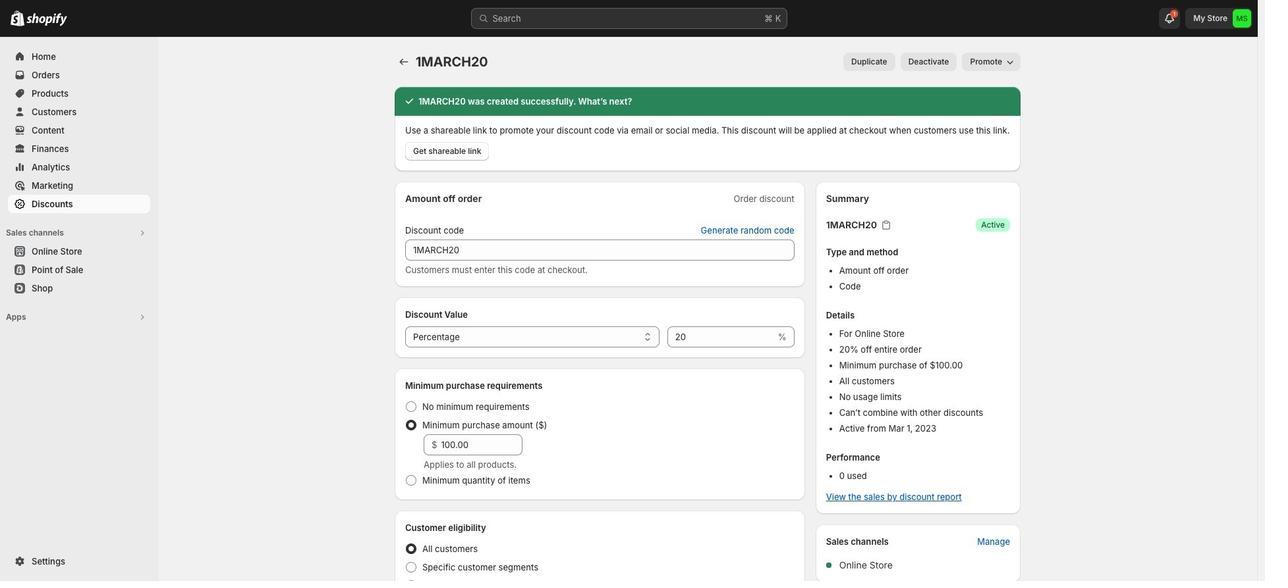 Task type: locate. For each thing, give the bounding box(es) containing it.
my store image
[[1233, 9, 1251, 28]]

None text field
[[405, 240, 795, 261], [667, 327, 775, 348], [405, 240, 795, 261], [667, 327, 775, 348]]

0.00 text field
[[441, 435, 523, 456]]



Task type: describe. For each thing, give the bounding box(es) containing it.
shopify image
[[11, 11, 24, 26]]

shopify image
[[26, 13, 67, 26]]



Task type: vqa. For each thing, say whether or not it's contained in the screenshot.
My Store image
yes



